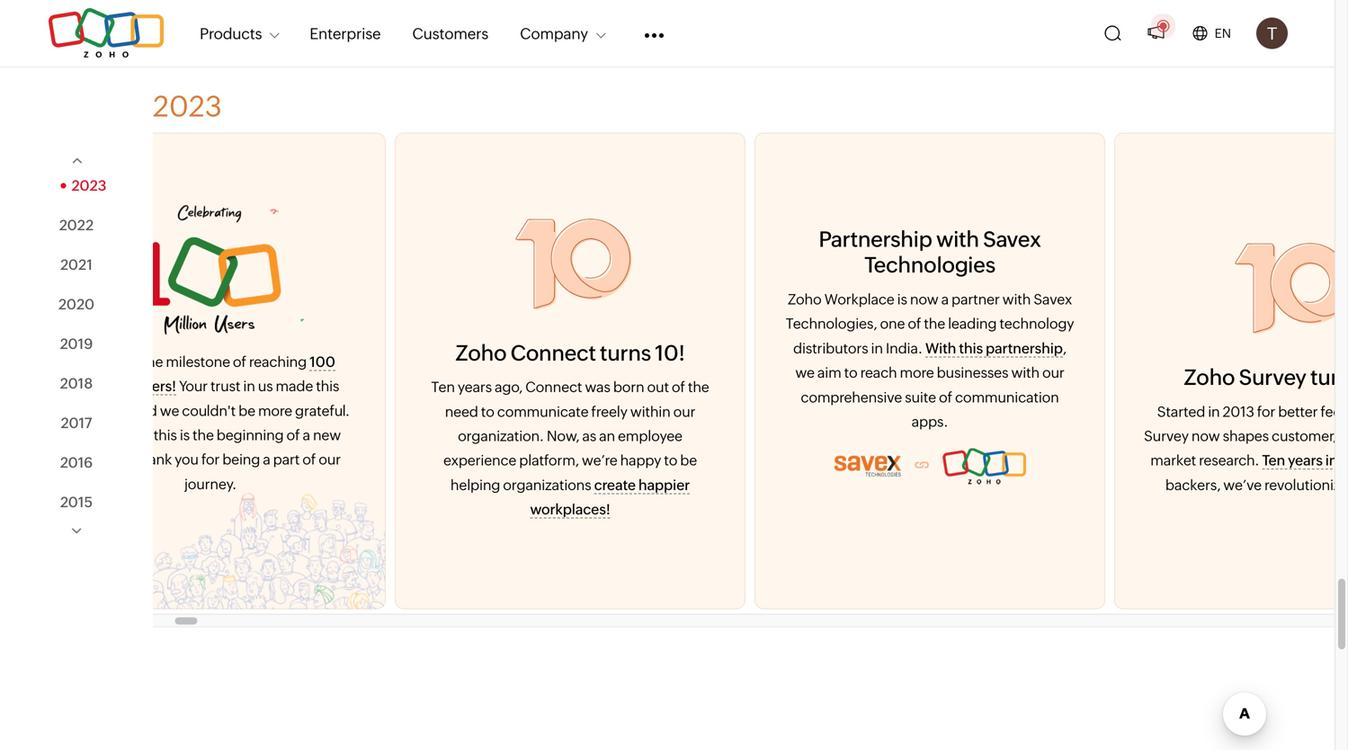 Task type: vqa. For each thing, say whether or not it's contained in the screenshot.
the middle In
yes



Task type: describe. For each thing, give the bounding box(es) containing it.
enterprise link
[[310, 14, 381, 53]]

0 horizontal spatial 2023
[[72, 177, 107, 194]]

en
[[1215, 26, 1232, 40]]

marking
[[69, 353, 122, 370]]

tha
[[1149, 452, 1348, 493]]

reaching
[[232, 353, 290, 370]]

we're
[[565, 452, 601, 469]]

partnership with savex technologies
[[802, 227, 1024, 278]]

1 horizontal spatial this
[[299, 378, 322, 395]]

organization.
[[441, 428, 527, 444]]

100 million+ users! link
[[65, 353, 318, 395]]

and
[[115, 402, 140, 419]]

thank
[[115, 451, 155, 468]]

2019 link
[[60, 335, 93, 352]]

ten years ago, connect was born out of the need to communicate freely within our organization. now, as an employee experience platform, we're happy to be helping organizations
[[414, 379, 692, 493]]

to inside , we aim to reach more businesses with our comprehensive suite of communication apps.
[[827, 364, 841, 381]]

2016
[[60, 454, 93, 471]]

new
[[296, 427, 324, 444]]

a inside 'zoho workplace is now a partner with savex technologies, one of the leading technology distributors in india.'
[[924, 291, 932, 308]]

apps.
[[895, 413, 931, 430]]

you
[[158, 451, 182, 468]]

of right part
[[285, 451, 299, 468]]

believe
[[87, 427, 134, 444]]

ten for ten years ago, connect was born out of the need to communicate freely within our organization. now, as an employee experience platform, we're happy to be helping organizations
[[414, 379, 438, 395]]

2021 link
[[60, 256, 93, 273]]

the inside ten years ago, connect was born out of the need to communicate freely within our organization. now, as an employee experience platform, we're happy to be helping organizations
[[671, 379, 692, 395]]

2017
[[61, 415, 92, 431]]

with inside , we aim to reach more businesses with our comprehensive suite of communication apps.
[[994, 364, 1023, 381]]

started
[[1140, 403, 1189, 420]]

survey
[[1222, 365, 1290, 390]]

for inside 'your trust in us made this possible, and we couldn't be more grateful. we believe this is the beginning of a new forever. thank you for being a part of our journey.'
[[184, 451, 203, 468]]

years for ago,
[[441, 379, 475, 395]]

employee
[[601, 428, 666, 444]]

our inside , we aim to reach more businesses with our comprehensive suite of communication apps.
[[1026, 364, 1048, 381]]

our inside ten years ago, connect was born out of the need to communicate freely within our organization. now, as an employee experience platform, we're happy to be helping organizations
[[656, 403, 679, 420]]

in inside 'zoho workplace is now a partner with savex technologies, one of the leading technology distributors in india.'
[[854, 340, 866, 357]]

we
[[63, 427, 84, 444]]

helping
[[434, 477, 483, 493]]

partnership
[[969, 340, 1046, 357]]

zoho for zoho connect turns 10!
[[438, 340, 490, 365]]

0 vertical spatial 2023
[[153, 90, 222, 123]]

trust
[[193, 378, 223, 395]]

of inside , we aim to reach more businesses with our comprehensive suite of communication apps.
[[922, 389, 936, 406]]

our inside 'your trust in us made this possible, and we couldn't be more grateful. we believe this is the beginning of a new forever. thank you for being a part of our journey.'
[[302, 451, 324, 468]]

for inside started in 2013 for better feedba
[[1240, 403, 1259, 420]]

ten years in, link
[[1245, 452, 1325, 470]]

workplace
[[807, 291, 878, 308]]

india.
[[869, 340, 906, 357]]

2022
[[59, 217, 94, 233]]

10!
[[638, 340, 668, 365]]

100 million+ users!
[[65, 353, 318, 395]]

milestone
[[149, 353, 213, 370]]

0 vertical spatial connect
[[493, 340, 579, 365]]

your trust in us made this possible, and we couldn't be more grateful. we believe this is the beginning of a new forever. thank you for being a part of our journey.
[[54, 378, 333, 492]]

1 horizontal spatial a
[[286, 427, 293, 444]]

of up trust
[[216, 353, 229, 370]]

products
[[200, 25, 262, 42]]

zoho workplace is now a partner with savex technologies, one of the leading technology distributors in india.
[[769, 291, 1057, 357]]

ago,
[[478, 379, 506, 395]]

within
[[613, 403, 654, 420]]

turns for connect
[[583, 340, 634, 365]]

,
[[1046, 340, 1050, 357]]

savex inside the partnership with savex technologies
[[966, 227, 1024, 252]]

reach
[[843, 364, 880, 381]]

as
[[565, 428, 579, 444]]

need
[[428, 403, 461, 420]]

million+
[[65, 378, 117, 395]]

was
[[568, 379, 594, 395]]

partner
[[935, 291, 983, 308]]

create
[[577, 477, 619, 493]]

with inside the partnership with savex technologies
[[919, 227, 962, 252]]

1 horizontal spatial to
[[647, 452, 661, 469]]

zoho survey turns 
[[1167, 365, 1348, 390]]

happier
[[621, 477, 673, 493]]

be inside ten years ago, connect was born out of the need to communicate freely within our organization. now, as an employee experience platform, we're happy to be helping organizations
[[663, 452, 680, 469]]

forever.
[[63, 451, 112, 468]]

in,
[[1309, 452, 1325, 469]]

made
[[259, 378, 296, 395]]

company
[[520, 25, 588, 42]]

savex inside 'zoho workplace is now a partner with savex technologies, one of the leading technology distributors in india.'
[[1017, 291, 1055, 308]]

of inside 'zoho workplace is now a partner with savex technologies, one of the leading technology distributors in india.'
[[891, 315, 904, 332]]

in inside 'your trust in us made this possible, and we couldn't be more grateful. we believe this is the beginning of a new forever. thank you for being a part of our journey.'
[[226, 378, 238, 395]]

ten years in,
[[1245, 452, 1325, 469]]

2022 link
[[59, 217, 94, 233]]

partnership
[[802, 227, 915, 252]]

0 vertical spatial this
[[942, 340, 966, 357]]

communication
[[938, 389, 1042, 406]]

platform,
[[502, 452, 562, 469]]

2021
[[60, 256, 93, 273]]

connect inside ten years ago, connect was born out of the need to communicate freely within our organization. now, as an employee experience platform, we're happy to be helping organizations
[[508, 379, 565, 395]]

born
[[596, 379, 627, 395]]

the inside 'your trust in us made this possible, and we couldn't be more grateful. we believe this is the beginning of a new forever. thank you for being a part of our journey.'
[[175, 427, 197, 444]]



Task type: locate. For each thing, give the bounding box(es) containing it.
savex up partner
[[966, 227, 1024, 252]]

2020
[[58, 296, 95, 312]]

distributors
[[776, 340, 851, 357]]

1 vertical spatial to
[[464, 403, 477, 420]]

of inside ten years ago, connect was born out of the need to communicate freely within our organization. now, as an employee experience platform, we're happy to be helping organizations
[[655, 379, 668, 395]]

0 horizontal spatial for
[[184, 451, 203, 468]]

years up need
[[441, 379, 475, 395]]

the
[[907, 315, 928, 332], [125, 353, 146, 370], [671, 379, 692, 395], [175, 427, 197, 444]]

to up happier
[[647, 452, 661, 469]]

ten up need
[[414, 379, 438, 395]]

to right aim
[[827, 364, 841, 381]]

0 vertical spatial with
[[919, 227, 962, 252]]

customers
[[412, 25, 489, 42]]

savex up technology
[[1017, 291, 1055, 308]]

with down partnership
[[994, 364, 1023, 381]]

be up happier
[[663, 452, 680, 469]]

1 vertical spatial with
[[986, 291, 1014, 308]]

part
[[256, 451, 283, 468]]

the right the out
[[671, 379, 692, 395]]

savex
[[966, 227, 1024, 252], [1017, 291, 1055, 308]]

zoho up started at the bottom right of the page
[[1167, 365, 1218, 390]]

in inside started in 2013 for better feedba
[[1191, 403, 1203, 420]]

2 horizontal spatial this
[[942, 340, 966, 357]]

1 vertical spatial ten
[[1245, 452, 1268, 469]]

1 vertical spatial we
[[143, 402, 162, 419]]

2 vertical spatial to
[[647, 452, 661, 469]]

experience
[[426, 452, 499, 469]]

0 horizontal spatial is
[[163, 427, 173, 444]]

being
[[205, 451, 243, 468]]

0 vertical spatial we
[[778, 364, 798, 381]]

2 vertical spatial with
[[994, 364, 1023, 381]]

0 vertical spatial in
[[854, 340, 866, 357]]

aim
[[801, 364, 825, 381]]

0 vertical spatial years
[[441, 379, 475, 395]]

connect up communicate
[[508, 379, 565, 395]]

0 vertical spatial ten
[[414, 379, 438, 395]]

a right now
[[924, 291, 932, 308]]

in left 2013 at right bottom
[[1191, 403, 1203, 420]]

terry turtle image
[[1257, 18, 1288, 49]]

1 vertical spatial a
[[286, 427, 293, 444]]

of right one
[[891, 315, 904, 332]]

in up reach
[[854, 340, 866, 357]]

more down 'us' in the bottom left of the page
[[241, 402, 275, 419]]

0 horizontal spatial more
[[241, 402, 275, 419]]

1 vertical spatial savex
[[1017, 291, 1055, 308]]

2 vertical spatial in
[[1191, 403, 1203, 420]]

better
[[1261, 403, 1301, 420]]

0 horizontal spatial we
[[143, 402, 162, 419]]

2013
[[1206, 403, 1238, 420]]

in left 'us' in the bottom left of the page
[[226, 378, 238, 395]]

businesses
[[920, 364, 992, 381]]

1 horizontal spatial our
[[656, 403, 679, 420]]

be up beginning on the left
[[221, 402, 238, 419]]

of
[[891, 315, 904, 332], [216, 353, 229, 370], [655, 379, 668, 395], [922, 389, 936, 406], [269, 427, 283, 444], [285, 451, 299, 468]]

100
[[292, 353, 318, 370]]

0 vertical spatial a
[[924, 291, 932, 308]]

for right 2013 at right bottom
[[1240, 403, 1259, 420]]

suite
[[888, 389, 919, 406]]

1 horizontal spatial turns
[[1294, 365, 1345, 390]]

0 vertical spatial for
[[1240, 403, 1259, 420]]

2018
[[60, 375, 93, 392]]

1 vertical spatial is
[[163, 427, 173, 444]]

connect up was
[[493, 340, 579, 365]]

technology
[[983, 315, 1057, 332]]

zoho connect turns 10!
[[438, 340, 668, 365]]

0 vertical spatial our
[[1026, 364, 1048, 381]]

0 horizontal spatial be
[[221, 402, 238, 419]]

0 vertical spatial is
[[880, 291, 890, 308]]

turns for survey
[[1294, 365, 1345, 390]]

we left aim
[[778, 364, 798, 381]]

leading
[[931, 315, 980, 332]]

ten down better
[[1245, 452, 1268, 469]]

the down couldn't
[[175, 427, 197, 444]]

1 horizontal spatial 2023
[[153, 90, 222, 123]]

to
[[827, 364, 841, 381], [464, 403, 477, 420], [647, 452, 661, 469]]

2023 link
[[46, 177, 107, 194]]

out
[[630, 379, 652, 395]]

is inside 'your trust in us made this possible, and we couldn't be more grateful. we believe this is the beginning of a new forever. thank you for being a part of our journey.'
[[163, 427, 173, 444]]

2023 up 2022
[[72, 177, 107, 194]]

ten for ten years in,
[[1245, 452, 1268, 469]]

a left new
[[286, 427, 293, 444]]

1 vertical spatial our
[[656, 403, 679, 420]]

with
[[908, 340, 939, 357]]

be inside 'your trust in us made this possible, and we couldn't be more grateful. we believe this is the beginning of a new forever. thank you for being a part of our journey.'
[[221, 402, 238, 419]]

2016 link
[[60, 454, 93, 471]]

0 vertical spatial to
[[827, 364, 841, 381]]

journey.
[[167, 476, 220, 492]]

enterprise
[[310, 25, 381, 42]]

1 vertical spatial this
[[299, 378, 322, 395]]

2 horizontal spatial zoho
[[1167, 365, 1218, 390]]

1 horizontal spatial years
[[1271, 452, 1306, 469]]

2 horizontal spatial to
[[827, 364, 841, 381]]

with up technologies
[[919, 227, 962, 252]]

with this partnership link
[[908, 340, 1046, 357]]

users!
[[119, 378, 159, 395]]

years left in,
[[1271, 452, 1306, 469]]

we inside , we aim to reach more businesses with our comprehensive suite of communication apps.
[[778, 364, 798, 381]]

zoho for zoho workplace is now a partner with savex technologies, one of the leading technology distributors in india.
[[771, 291, 805, 308]]

0 horizontal spatial turns
[[583, 340, 634, 365]]

0 vertical spatial be
[[221, 402, 238, 419]]

organizations
[[486, 477, 574, 493]]

more inside , we aim to reach more businesses with our comprehensive suite of communication apps.
[[883, 364, 917, 381]]

0 horizontal spatial in
[[226, 378, 238, 395]]

1 vertical spatial years
[[1271, 452, 1306, 469]]

the up users! on the bottom left
[[125, 353, 146, 370]]

1 horizontal spatial in
[[854, 340, 866, 357]]

1 vertical spatial more
[[241, 402, 275, 419]]

0 horizontal spatial zoho
[[438, 340, 490, 365]]

technologies
[[848, 253, 979, 278]]

0 vertical spatial savex
[[966, 227, 1024, 252]]

is inside 'zoho workplace is now a partner with savex technologies, one of the leading technology distributors in india.'
[[880, 291, 890, 308]]

with this partnership
[[908, 340, 1046, 357]]

more up suite
[[883, 364, 917, 381]]

one
[[863, 315, 888, 332]]

2 vertical spatial this
[[136, 427, 160, 444]]

2 horizontal spatial our
[[1026, 364, 1048, 381]]

beginning
[[200, 427, 267, 444]]

couldn't
[[165, 402, 219, 419]]

comprehensive
[[784, 389, 885, 406]]

communicate
[[480, 403, 572, 420]]

this down leading
[[942, 340, 966, 357]]

our right "within"
[[656, 403, 679, 420]]

2015 link
[[60, 494, 93, 510]]

2019
[[60, 335, 93, 352]]

2 vertical spatial a
[[246, 451, 253, 468]]

for right you
[[184, 451, 203, 468]]

freely
[[574, 403, 611, 420]]

create happier workplaces! link
[[513, 477, 673, 519]]

to right need
[[464, 403, 477, 420]]

1 horizontal spatial ten
[[1245, 452, 1268, 469]]

2015
[[60, 494, 93, 510]]

2020 link
[[58, 296, 95, 312]]

0 horizontal spatial years
[[441, 379, 475, 395]]

is
[[880, 291, 890, 308], [163, 427, 173, 444]]

our down new
[[302, 451, 324, 468]]

is left now
[[880, 291, 890, 308]]

be
[[221, 402, 238, 419], [663, 452, 680, 469]]

we
[[778, 364, 798, 381], [143, 402, 162, 419]]

0 horizontal spatial this
[[136, 427, 160, 444]]

the up with
[[907, 315, 928, 332]]

1 vertical spatial 2023
[[72, 177, 107, 194]]

years inside ten years ago, connect was born out of the need to communicate freely within our organization. now, as an employee experience platform, we're happy to be helping organizations
[[441, 379, 475, 395]]

an
[[582, 428, 598, 444]]

feedba
[[1304, 403, 1348, 420]]

of right the out
[[655, 379, 668, 395]]

happy
[[603, 452, 644, 469]]

1 vertical spatial connect
[[508, 379, 565, 395]]

your
[[162, 378, 191, 395]]

with
[[919, 227, 962, 252], [986, 291, 1014, 308], [994, 364, 1023, 381]]

marking the milestone of reaching
[[69, 353, 292, 370]]

of right suite
[[922, 389, 936, 406]]

1 horizontal spatial more
[[883, 364, 917, 381]]

zoho
[[771, 291, 805, 308], [438, 340, 490, 365], [1167, 365, 1218, 390]]

0 vertical spatial more
[[883, 364, 917, 381]]

0 horizontal spatial ten
[[414, 379, 438, 395]]

turns up born
[[583, 340, 634, 365]]

years
[[441, 379, 475, 395], [1271, 452, 1306, 469]]

turns up "feedba"
[[1294, 365, 1345, 390]]

we right and on the bottom left of the page
[[143, 402, 162, 419]]

1 horizontal spatial is
[[880, 291, 890, 308]]

1 horizontal spatial for
[[1240, 403, 1259, 420]]

with inside 'zoho workplace is now a partner with savex technologies, one of the leading technology distributors in india.'
[[986, 291, 1014, 308]]

ten inside ten years ago, connect was born out of the need to communicate freely within our organization. now, as an employee experience platform, we're happy to be helping organizations
[[414, 379, 438, 395]]

2 vertical spatial our
[[302, 451, 324, 468]]

with up technology
[[986, 291, 1014, 308]]

ten inside ten years in, link
[[1245, 452, 1268, 469]]

1 vertical spatial be
[[663, 452, 680, 469]]

1 vertical spatial for
[[184, 451, 203, 468]]

1 horizontal spatial zoho
[[771, 291, 805, 308]]

2023
[[153, 90, 222, 123], [72, 177, 107, 194]]

now
[[893, 291, 922, 308]]

create happier workplaces!
[[513, 477, 673, 518]]

0 horizontal spatial our
[[302, 451, 324, 468]]

, we aim to reach more businesses with our comprehensive suite of communication apps.
[[778, 340, 1050, 430]]

1 vertical spatial in
[[226, 378, 238, 395]]

zoho for zoho survey turns 
[[1167, 365, 1218, 390]]

0 horizontal spatial a
[[246, 451, 253, 468]]

the inside 'zoho workplace is now a partner with savex technologies, one of the leading technology distributors in india.'
[[907, 315, 928, 332]]

zoho inside 'zoho workplace is now a partner with savex technologies, one of the leading technology distributors in india.'
[[771, 291, 805, 308]]

2017 link
[[61, 415, 92, 431]]

is up you
[[163, 427, 173, 444]]

2023 down products
[[153, 90, 222, 123]]

0 horizontal spatial to
[[464, 403, 477, 420]]

more
[[883, 364, 917, 381], [241, 402, 275, 419]]

a
[[924, 291, 932, 308], [286, 427, 293, 444], [246, 451, 253, 468]]

technologies,
[[769, 315, 860, 332]]

our
[[1026, 364, 1048, 381], [656, 403, 679, 420], [302, 451, 324, 468]]

2 horizontal spatial a
[[924, 291, 932, 308]]

zoho up technologies,
[[771, 291, 805, 308]]

our down ','
[[1026, 364, 1048, 381]]

this up thank
[[136, 427, 160, 444]]

of up part
[[269, 427, 283, 444]]

turns
[[583, 340, 634, 365], [1294, 365, 1345, 390]]

zoho up ago,
[[438, 340, 490, 365]]

we inside 'your trust in us made this possible, and we couldn't be more grateful. we believe this is the beginning of a new forever. thank you for being a part of our journey.'
[[143, 402, 162, 419]]

customers link
[[412, 14, 489, 53]]

1 horizontal spatial be
[[663, 452, 680, 469]]

more inside 'your trust in us made this possible, and we couldn't be more grateful. we believe this is the beginning of a new forever. thank you for being a part of our journey.'
[[241, 402, 275, 419]]

1 horizontal spatial we
[[778, 364, 798, 381]]

possible,
[[54, 402, 112, 419]]

a left part
[[246, 451, 253, 468]]

this up grateful.
[[299, 378, 322, 395]]

2 horizontal spatial in
[[1191, 403, 1203, 420]]

grateful.
[[278, 402, 333, 419]]

us
[[241, 378, 256, 395]]

years for in,
[[1271, 452, 1306, 469]]

2018 link
[[60, 375, 93, 392]]



